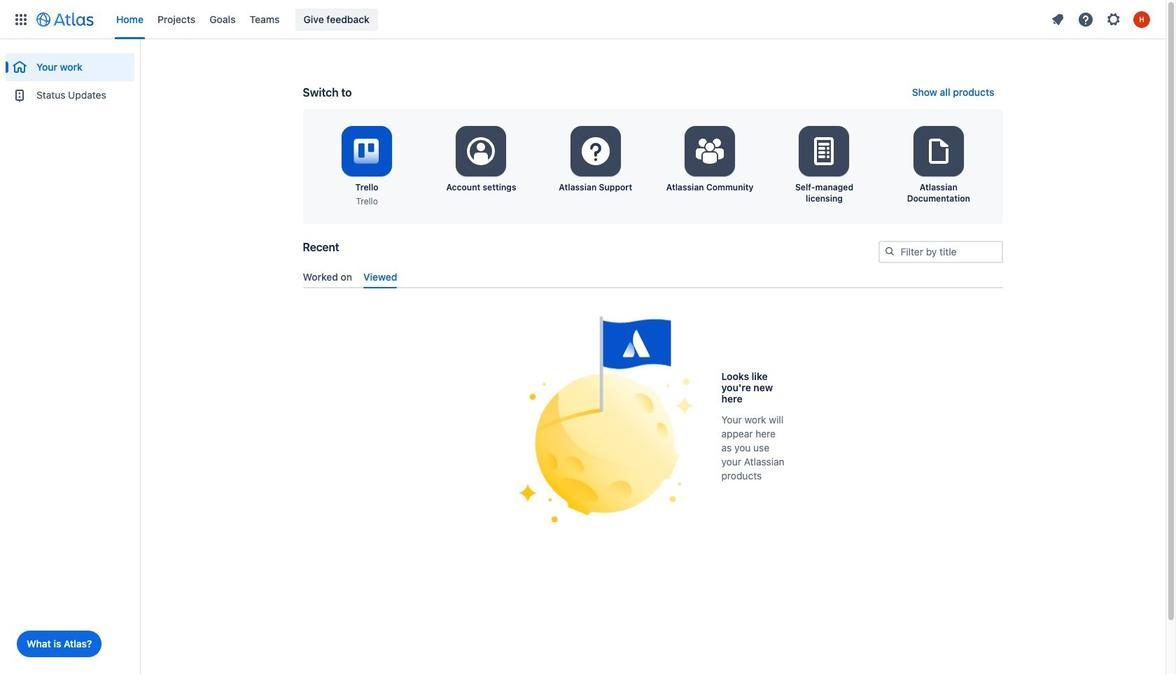 Task type: locate. For each thing, give the bounding box(es) containing it.
settings image
[[693, 134, 727, 168], [808, 134, 841, 168], [922, 134, 956, 168]]

help icon image
[[1078, 11, 1094, 28]]

2 horizontal spatial settings image
[[1106, 11, 1122, 28]]

tab list
[[297, 265, 1009, 288]]

group
[[6, 39, 134, 113]]

1 horizontal spatial settings image
[[808, 134, 841, 168]]

account image
[[1134, 11, 1150, 28]]

1 horizontal spatial settings image
[[579, 134, 613, 168]]

1 settings image from the left
[[693, 134, 727, 168]]

2 horizontal spatial settings image
[[922, 134, 956, 168]]

0 horizontal spatial settings image
[[465, 134, 498, 168]]

0 horizontal spatial settings image
[[693, 134, 727, 168]]

settings image
[[1106, 11, 1122, 28], [465, 134, 498, 168], [579, 134, 613, 168]]

list
[[109, 0, 1045, 39], [1045, 8, 1157, 30]]

banner
[[0, 0, 1166, 39]]



Task type: vqa. For each thing, say whether or not it's contained in the screenshot.
Help icon
no



Task type: describe. For each thing, give the bounding box(es) containing it.
3 settings image from the left
[[922, 134, 956, 168]]

switch to... image
[[13, 11, 29, 28]]

top element
[[8, 0, 1045, 39]]

notifications image
[[1050, 11, 1066, 28]]

search image
[[884, 246, 895, 257]]

Filter by title field
[[880, 242, 1002, 262]]

2 settings image from the left
[[808, 134, 841, 168]]



